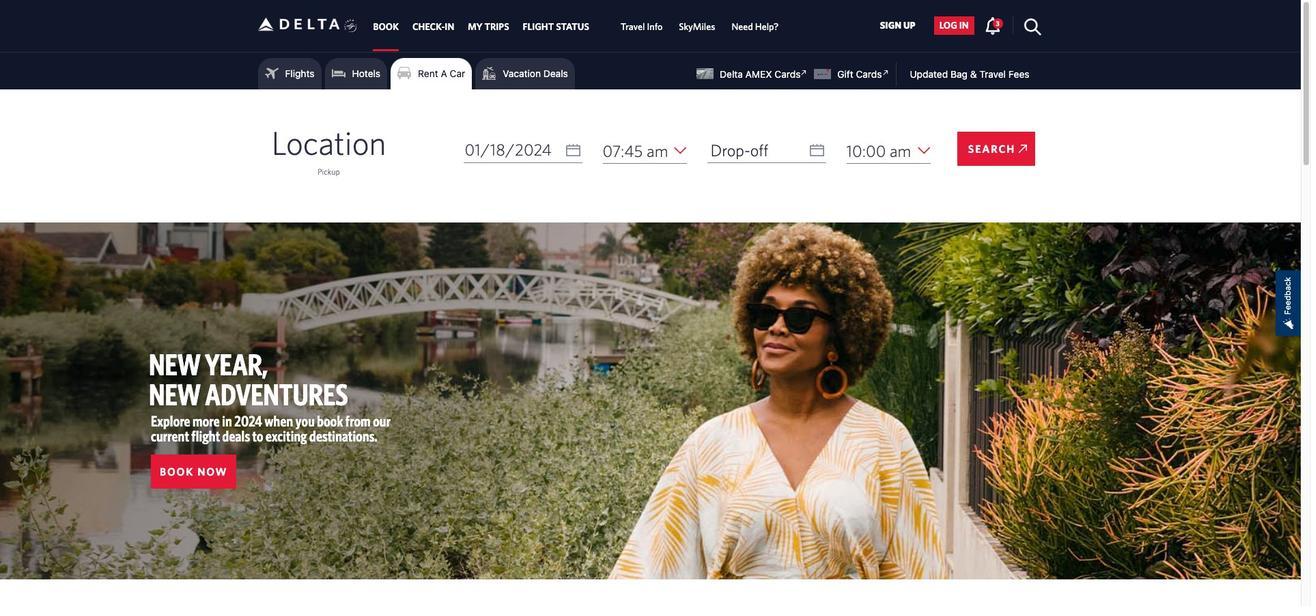 Task type: locate. For each thing, give the bounding box(es) containing it.
0 horizontal spatial this link opens another site in a new window that may not follow the same accessibility policies as delta air lines. image
[[798, 66, 811, 79]]

1 vertical spatial travel
[[980, 68, 1006, 80]]

this link opens another site in a new window that may not follow the same accessibility policies as delta air lines. image for delta amex cards
[[798, 66, 811, 79]]

cards
[[775, 68, 801, 80], [856, 68, 882, 80]]

in inside 'explore more in 2024 when you book from our current flight deals to exciting destinations.'
[[222, 413, 232, 430]]

delta amex cards
[[720, 68, 801, 80]]

0 horizontal spatial in
[[222, 413, 232, 430]]

updated bag & travel fees link
[[897, 68, 1030, 80]]

book right skyteam image
[[373, 21, 399, 32]]

in
[[445, 21, 454, 32]]

1 horizontal spatial cards
[[856, 68, 882, 80]]

travel
[[621, 21, 645, 32], [980, 68, 1006, 80]]

need
[[732, 21, 753, 32]]

in right the more
[[222, 413, 232, 430]]

1 horizontal spatial this link opens another site in a new window that may not follow the same accessibility policies as delta air lines. image
[[879, 66, 892, 79]]

check-in
[[413, 21, 454, 32]]

need help? link
[[732, 15, 779, 39]]

cards right gift
[[856, 68, 882, 80]]

sign
[[880, 20, 902, 31]]

exciting
[[266, 428, 307, 445]]

sign up link
[[875, 16, 921, 35]]

log in button
[[934, 16, 975, 35]]

deals
[[544, 68, 568, 79]]

1 vertical spatial book
[[160, 466, 194, 478]]

tab list
[[366, 0, 787, 51]]

0 vertical spatial book
[[373, 21, 399, 32]]

flights link
[[265, 64, 315, 84]]

book left now
[[160, 466, 194, 478]]

book
[[373, 21, 399, 32], [160, 466, 194, 478]]

help?
[[755, 21, 779, 32]]

book for book now
[[160, 466, 194, 478]]

&
[[971, 68, 977, 80]]

sign up
[[880, 20, 916, 31]]

new
[[149, 347, 201, 382], [149, 377, 201, 412]]

tab list containing book
[[366, 0, 787, 51]]

gift
[[838, 68, 854, 80]]

0 horizontal spatial cards
[[775, 68, 801, 80]]

gift cards
[[838, 68, 882, 80]]

None date field
[[464, 137, 582, 163], [707, 137, 826, 163], [464, 137, 582, 163], [707, 137, 826, 163]]

1 horizontal spatial travel
[[980, 68, 1006, 80]]

in right log
[[960, 20, 969, 31]]

my
[[468, 21, 483, 32]]

cards right amex
[[775, 68, 801, 80]]

0 vertical spatial in
[[960, 20, 969, 31]]

1 this link opens another site in a new window that may not follow the same accessibility policies as delta air lines. image from the left
[[798, 66, 811, 79]]

flight status
[[523, 21, 589, 32]]

book link
[[373, 15, 399, 39]]

amex
[[746, 68, 772, 80]]

up
[[904, 20, 916, 31]]

need help?
[[732, 21, 779, 32]]

hotels
[[352, 68, 381, 79]]

travel right '&'
[[980, 68, 1006, 80]]

0 horizontal spatial travel
[[621, 21, 645, 32]]

travel info
[[621, 21, 663, 32]]

1 horizontal spatial book
[[373, 21, 399, 32]]

now
[[198, 466, 228, 478]]

vacation
[[503, 68, 541, 79]]

flight
[[192, 428, 220, 445]]

this link opens another site in a new window that may not follow the same accessibility policies as delta air lines. image inside delta amex cards link
[[798, 66, 811, 79]]

more
[[193, 413, 220, 430]]

travel left info
[[621, 21, 645, 32]]

2 this link opens another site in a new window that may not follow the same accessibility policies as delta air lines. image from the left
[[879, 66, 892, 79]]

this link opens another site in a new window that may not follow the same accessibility policies as delta air lines. image inside gift cards link
[[879, 66, 892, 79]]

book
[[317, 413, 343, 430]]

delta air lines image
[[258, 3, 340, 46]]

log in
[[940, 20, 969, 31]]

3
[[996, 19, 1000, 27]]

1 vertical spatial in
[[222, 413, 232, 430]]

1 horizontal spatial in
[[960, 20, 969, 31]]

0 horizontal spatial book
[[160, 466, 194, 478]]

check-
[[413, 21, 445, 32]]

deals
[[222, 428, 250, 445]]

this link opens another site in a new window that may not follow the same accessibility policies as delta air lines. image right gift
[[879, 66, 892, 79]]

this link opens another site in a new window that may not follow the same accessibility policies as delta air lines. image
[[798, 66, 811, 79], [879, 66, 892, 79]]

skymiles link
[[679, 15, 716, 39]]

rent
[[418, 68, 438, 79]]

in
[[960, 20, 969, 31], [222, 413, 232, 430]]

this link opens another site in a new window that may not follow the same accessibility policies as delta air lines. image left gift
[[798, 66, 811, 79]]

flight
[[523, 21, 554, 32]]



Task type: describe. For each thing, give the bounding box(es) containing it.
trips
[[485, 21, 509, 32]]

skymiles
[[679, 21, 716, 32]]

fees
[[1009, 68, 1030, 80]]

from
[[346, 413, 371, 430]]

0 vertical spatial travel
[[621, 21, 645, 32]]

log
[[940, 20, 958, 31]]

year,
[[205, 347, 268, 382]]

my trips link
[[468, 15, 509, 39]]

in inside log in button
[[960, 20, 969, 31]]

2 new from the top
[[149, 377, 201, 412]]

search
[[969, 143, 1016, 155]]

info
[[647, 21, 663, 32]]

destinations.
[[310, 428, 378, 445]]

current
[[151, 428, 189, 445]]

delta amex cards link
[[697, 66, 811, 80]]

our
[[373, 413, 391, 430]]

adventures
[[205, 377, 348, 412]]

book for book
[[373, 21, 399, 32]]

my trips
[[468, 21, 509, 32]]

location pickup
[[272, 124, 386, 176]]

rent a car link
[[398, 64, 465, 84]]

2024
[[234, 413, 262, 430]]

explore more in 2024 when you book from our current flight deals to exciting destinations. link
[[151, 413, 391, 445]]

3 link
[[985, 16, 1003, 34]]

a
[[441, 68, 447, 79]]

to
[[252, 428, 263, 445]]

book now link
[[151, 455, 237, 489]]

bag
[[951, 68, 968, 80]]

travel info link
[[621, 15, 663, 39]]

hotels link
[[332, 64, 381, 84]]

explore more in 2024 when you book from our current flight deals to exciting destinations.
[[151, 413, 391, 445]]

this link opens another site in a new window that may not follow the same accessibility policies as delta air lines. image for gift cards
[[879, 66, 892, 79]]

explore
[[151, 413, 190, 430]]

you
[[296, 413, 315, 430]]

updated bag & travel fees
[[910, 68, 1030, 80]]

new year, new adventures
[[149, 347, 348, 412]]

location
[[272, 124, 386, 162]]

gift cards link
[[815, 66, 892, 80]]

vacation deals link
[[482, 64, 568, 84]]

2 cards from the left
[[856, 68, 882, 80]]

status
[[556, 21, 589, 32]]

check-in link
[[413, 15, 454, 39]]

1 new from the top
[[149, 347, 201, 382]]

rent a car
[[418, 68, 465, 79]]

book now
[[160, 466, 228, 478]]

search button
[[957, 132, 1035, 166]]

1 cards from the left
[[775, 68, 801, 80]]

flights
[[285, 68, 315, 79]]

when
[[265, 413, 293, 430]]

car
[[450, 68, 465, 79]]

pickup
[[318, 167, 340, 176]]

flight status link
[[523, 15, 589, 39]]

vacation deals
[[503, 68, 568, 79]]

updated
[[910, 68, 948, 80]]

skyteam image
[[344, 5, 357, 47]]

delta
[[720, 68, 743, 80]]



Task type: vqa. For each thing, say whether or not it's contained in the screenshot.
Google image
no



